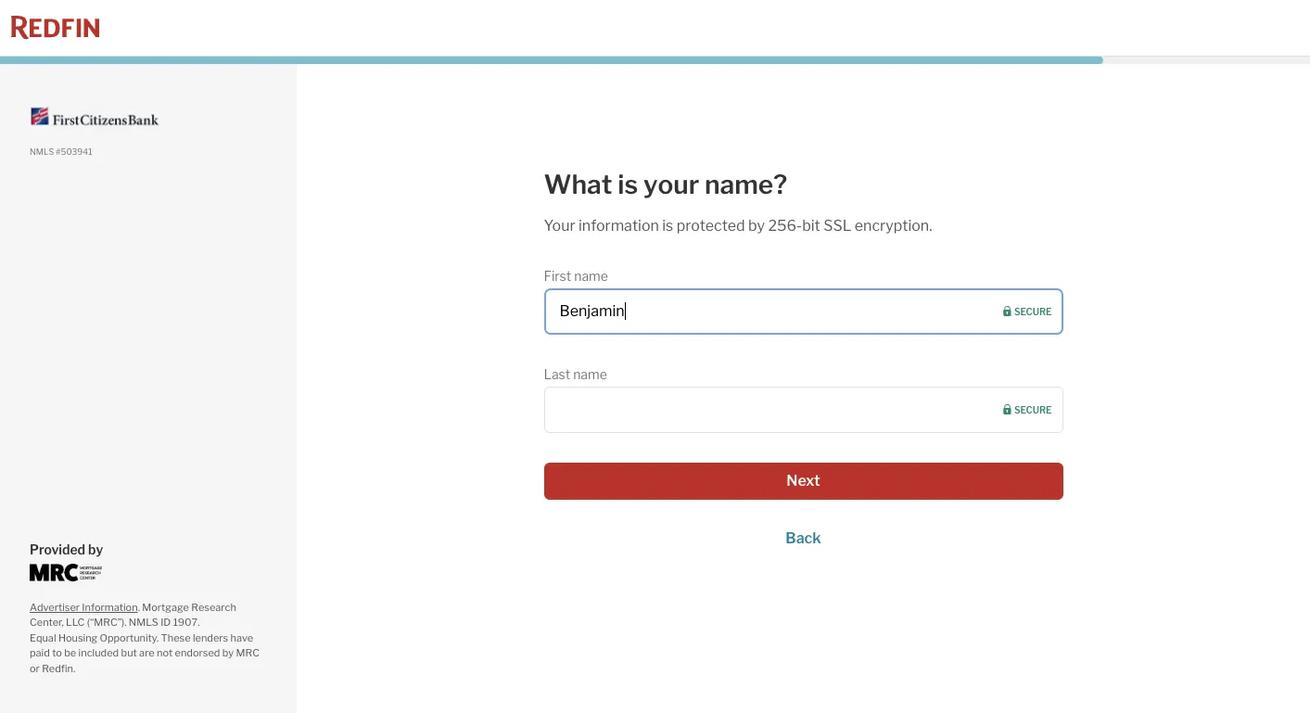 Task type: locate. For each thing, give the bounding box(es) containing it.
bit
[[803, 217, 821, 235]]

1 horizontal spatial is
[[663, 217, 674, 235]]

2 vertical spatial by
[[222, 647, 234, 660]]

name?
[[705, 169, 788, 200]]

0 vertical spatial by
[[749, 217, 765, 235]]

protected
[[677, 217, 745, 235]]

last
[[544, 367, 571, 382]]

("mrc").
[[87, 616, 127, 629]]

nmls down .
[[129, 616, 158, 629]]

1 horizontal spatial nmls
[[129, 616, 158, 629]]

or redfin.
[[30, 662, 75, 675]]

1 vertical spatial nmls
[[129, 616, 158, 629]]

by up mortgage research center image
[[88, 541, 103, 557]]

0 vertical spatial nmls
[[30, 147, 54, 157]]

by left mrc
[[222, 647, 234, 660]]

what
[[544, 169, 613, 200]]

advertiser information button
[[30, 601, 138, 614]]

information
[[82, 601, 138, 614]]

0 horizontal spatial by
[[88, 541, 103, 557]]

name
[[574, 268, 608, 284], [573, 367, 607, 382]]

your
[[544, 217, 576, 235]]

name right last
[[573, 367, 607, 382]]

1 vertical spatial is
[[663, 217, 674, 235]]

by
[[749, 217, 765, 235], [88, 541, 103, 557], [222, 647, 234, 660]]

your information is protected by 256-bit ssl encryption.
[[544, 217, 933, 235]]

is
[[618, 169, 638, 200], [663, 217, 674, 235]]

nmls
[[30, 147, 54, 157], [129, 616, 158, 629]]

by left 256-
[[749, 217, 765, 235]]

nmls left #503941
[[30, 147, 54, 157]]

2 horizontal spatial by
[[749, 217, 765, 235]]

is down what is your name? on the top of the page
[[663, 217, 674, 235]]

by inside . mortgage research center, llc ("mrc"). nmls id 1907. equal housing opportunity. these lenders have paid to be included but are not endorsed by mrc or redfin.
[[222, 647, 234, 660]]

0 vertical spatial name
[[574, 268, 608, 284]]

1 horizontal spatial by
[[222, 647, 234, 660]]

advertiser
[[30, 601, 80, 614]]

included
[[78, 647, 119, 660]]

0 vertical spatial is
[[618, 169, 638, 200]]

are
[[139, 647, 155, 660]]

1 vertical spatial name
[[573, 367, 607, 382]]

name right the first
[[574, 268, 608, 284]]

first
[[544, 268, 572, 284]]

advertiser information
[[30, 601, 138, 614]]

these
[[161, 631, 191, 644]]

name for first name
[[574, 268, 608, 284]]

llc
[[66, 616, 85, 629]]

0 horizontal spatial is
[[618, 169, 638, 200]]

lenders
[[193, 631, 228, 644]]

nmls #503941
[[30, 147, 92, 157]]

First name text field
[[544, 289, 1064, 335]]

1 vertical spatial by
[[88, 541, 103, 557]]

ssl encryption.
[[824, 217, 933, 235]]

research
[[191, 601, 236, 614]]

is up information
[[618, 169, 638, 200]]

to
[[52, 647, 62, 660]]

have
[[231, 631, 253, 644]]



Task type: describe. For each thing, give the bounding box(es) containing it.
#503941
[[56, 147, 92, 157]]

endorsed
[[175, 647, 220, 660]]

center,
[[30, 616, 64, 629]]

next
[[787, 472, 821, 490]]

.
[[138, 601, 140, 614]]

first name
[[544, 268, 608, 284]]

1907.
[[173, 616, 200, 629]]

mortgage research center image
[[30, 564, 102, 581]]

not
[[157, 647, 173, 660]]

back
[[786, 530, 822, 547]]

mortgage
[[142, 601, 189, 614]]

back button
[[544, 530, 1064, 547]]

256-
[[769, 217, 803, 235]]

paid
[[30, 647, 50, 660]]

nmls inside . mortgage research center, llc ("mrc"). nmls id 1907. equal housing opportunity. these lenders have paid to be included but are not endorsed by mrc or redfin.
[[129, 616, 158, 629]]

mrc
[[236, 647, 260, 660]]

. mortgage research center, llc ("mrc"). nmls id 1907. equal housing opportunity. these lenders have paid to be included but are not endorsed by mrc or redfin.
[[30, 601, 260, 675]]

name for last name
[[573, 367, 607, 382]]

equal housing opportunity.
[[30, 631, 159, 644]]

provided
[[30, 541, 85, 557]]

provided by
[[30, 541, 103, 557]]

id
[[161, 616, 171, 629]]

Last name text field
[[544, 387, 1064, 433]]

but
[[121, 647, 137, 660]]

next button
[[544, 463, 1064, 500]]

0 horizontal spatial nmls
[[30, 147, 54, 157]]

your
[[644, 169, 700, 200]]

what is your name?
[[544, 169, 788, 200]]

last name
[[544, 367, 607, 382]]

be
[[64, 647, 76, 660]]

information
[[579, 217, 659, 235]]



Task type: vqa. For each thing, say whether or not it's contained in the screenshot.
topmost cerrito
no



